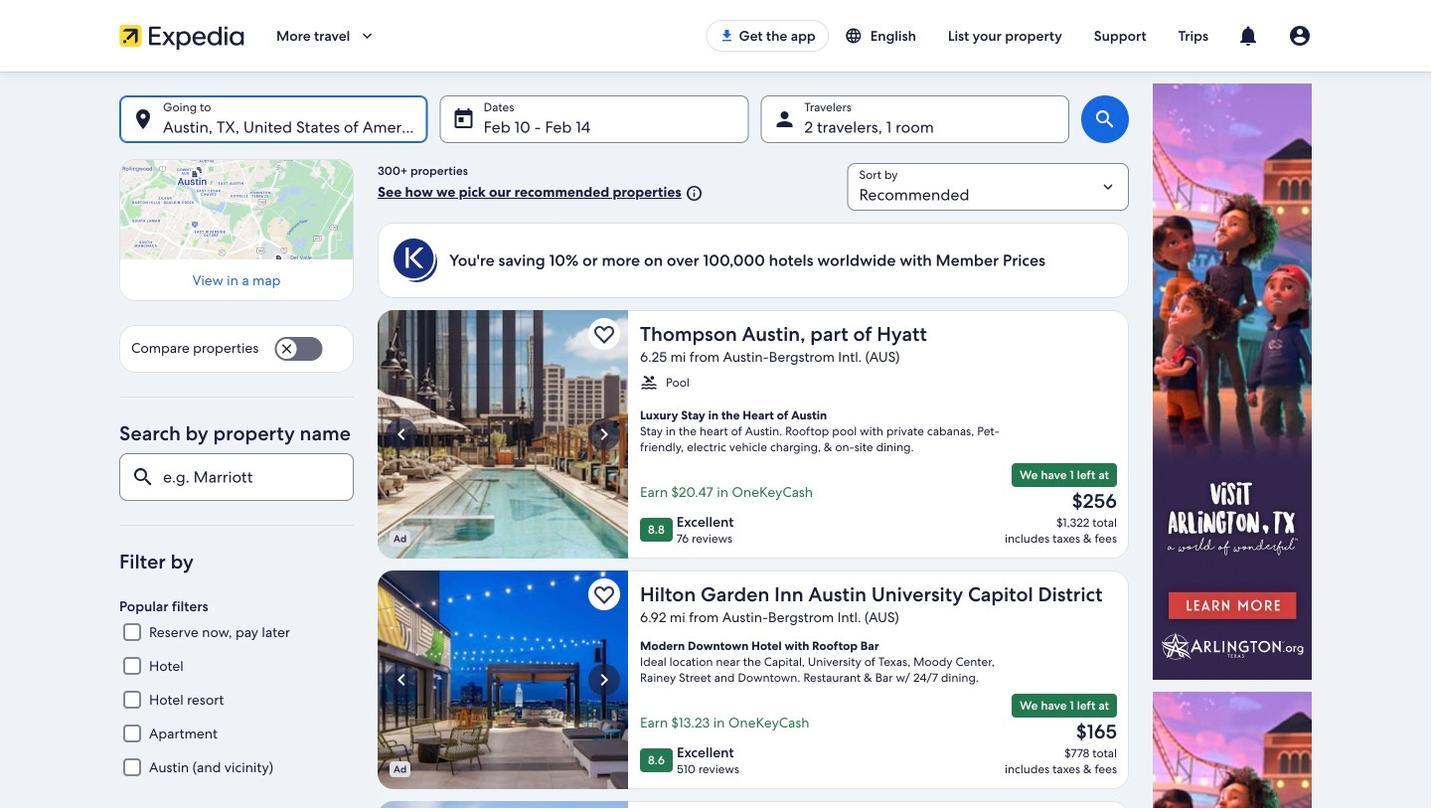Task type: locate. For each thing, give the bounding box(es) containing it.
communication center icon image
[[1237, 24, 1261, 48]]

show next image for hilton garden inn austin university capitol district image
[[593, 668, 616, 692]]

search image
[[1094, 107, 1118, 131]]

more travel image
[[358, 27, 376, 45]]

1 horizontal spatial small image
[[682, 184, 704, 202]]

0 horizontal spatial small image
[[640, 374, 658, 392]]

2 vertical spatial small image
[[640, 374, 658, 392]]

rooftop terrace image
[[378, 571, 628, 789]]

show next image for thompson austin, part of hyatt image
[[593, 423, 616, 446]]

small image
[[845, 27, 871, 45], [682, 184, 704, 202], [640, 374, 658, 392]]

Save Thompson Austin, part of Hyatt to a trip checkbox
[[589, 318, 620, 350]]

2 horizontal spatial small image
[[845, 27, 871, 45]]



Task type: vqa. For each thing, say whether or not it's contained in the screenshot.
February 2024 element
no



Task type: describe. For each thing, give the bounding box(es) containing it.
show previous image for thompson austin, part of hyatt image
[[390, 423, 414, 446]]

lobby image
[[378, 310, 628, 559]]

1 vertical spatial small image
[[682, 184, 704, 202]]

show previous image for hilton garden inn austin university capitol district image
[[390, 668, 414, 692]]

download the app button image
[[719, 28, 735, 44]]

exterior image
[[378, 801, 628, 808]]

0 vertical spatial small image
[[845, 27, 871, 45]]

static map image image
[[119, 159, 354, 260]]

Save Hilton Garden Inn Austin University Capitol District to a trip checkbox
[[589, 579, 620, 610]]

expedia logo image
[[119, 22, 245, 50]]



